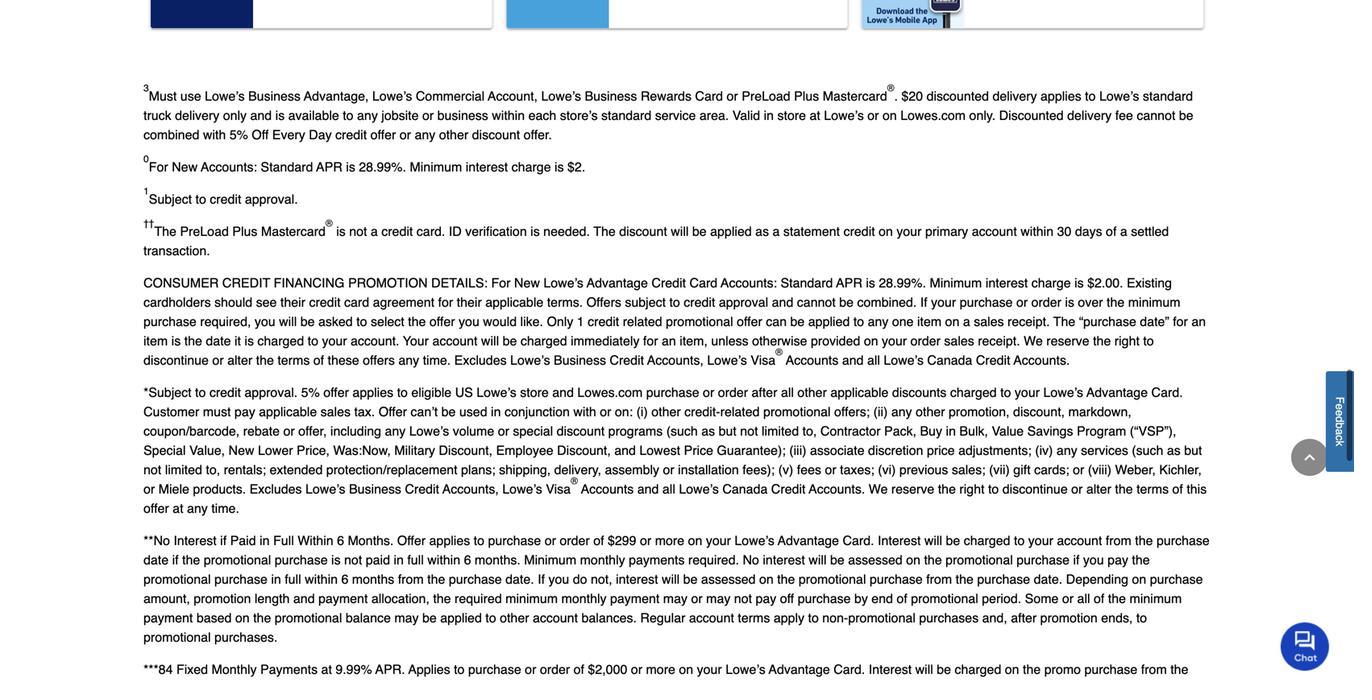 Task type: vqa. For each thing, say whether or not it's contained in the screenshot.
Accounts. to the bottom
yes



Task type: locate. For each thing, give the bounding box(es) containing it.
within inside 3 must use   lowe's business advantage, lowe's commercial account, lowe's business rewards card or preload plus mastercard ® . $20 discounted delivery applies to lowe's standard truck delivery only and is available to any jobsite or business within each store's standard service area. valid in store at lowe's or on lowes.com only. discounted delivery fee cannot be combined with 5% off every day credit offer or any other discount offer.
[[492, 108, 525, 123]]

for up 'subject'
[[149, 160, 168, 175]]

0 horizontal spatial are
[[542, 682, 560, 683]]

1 horizontal spatial accounts,
[[648, 353, 704, 368]]

if up the depending
[[1074, 553, 1080, 568]]

1 horizontal spatial for
[[491, 276, 511, 291]]

accounts inside ® accounts and all lowe's canada credit accounts.
[[786, 353, 839, 368]]

applies inside **no interest if paid in full within 6 months. offer applies to purchase or order of $299 or more on your lowe's advantage card. interest will be charged to your account from the purchase date if the promotional purchase is not paid in full within 6 months. minimum monthly payments required. no interest will be assessed on the promotional purchase if you pay the promotional purchase in full within 6 months from the purchase date. if you do not, interest will be assessed on the promotional purchase from the purchase date. depending on purchase amount, promotion length and payment allocation, the required minimum monthly payment may or may not pay off purchase by end of promotional period. some or all of the minimum payment based on the promotional balance may be applied to other account balances. regular account terms apply to non-promotional purchases and, after promotion ends, to promotional purchases.
[[429, 534, 470, 549]]

interest right **no
[[174, 534, 217, 549]]

required down months.
[[455, 592, 502, 607]]

1 vertical spatial but
[[1185, 444, 1203, 459]]

0 vertical spatial accounts:
[[201, 160, 257, 175]]

and inside ***84 fixed monthly payments at 9.99% apr. applies to purchase or order of $2,000 or more on your lowe's advantage card. interest will be charged on the promo purchase from the purchase date at a reduced 9.99% apr, and fixed monthly payments are required until paid in full. these payments are equal to 1.6596% of initial total promo purchase amount, rounde
[[377, 682, 399, 683]]

previous
[[900, 463, 949, 478]]

0 horizontal spatial reserve
[[892, 482, 935, 497]]

0 vertical spatial mastercard
[[823, 89, 888, 104]]

truck
[[144, 108, 171, 123]]

the
[[154, 224, 177, 239], [594, 224, 616, 239], [1054, 315, 1076, 330]]

and inside ® accounts and all lowe's canada credit accounts.
[[842, 353, 864, 368]]

amount,
[[144, 592, 190, 607], [1104, 682, 1151, 683]]

date down fixed
[[200, 682, 225, 683]]

any inside ® accounts and all lowe's canada credit accounts. we reserve the right to discontinue or alter the terms of this offer at any time.
[[187, 502, 208, 517]]

1 horizontal spatial mastercard
[[823, 89, 888, 104]]

applies inside *subject to credit approval. 5% offer applies to eligible us lowe's store and lowes.com purchase or order after all other applicable discounts charged to your lowe's advantage card. customer must pay applicable sales tax. offer can't be used in conjunction with or on: (i) other credit-related promotional offers; (ii) any other promotion, discount, markdown, coupon/barcode, rebate or offer, including any lowe's volume or special discount programs (such as but not limited to, contractor pack, buy in bulk, value savings program ("vsp"), special value, new lower price, was:now, military discount, employee discount, and lowest price guarantee); (iii) associate discretion price adjustments; (iv) any services (such as but not limited to, rentals; extended protection/replacement plans; shipping, delivery, assembly or installation fees); (v) fees or taxes; (vi) previous sales; (vii) gift cards; or (viii) weber, kichler, or miele products. excludes lowe's business credit accounts, lowe's visa
[[353, 386, 394, 401]]

0 vertical spatial limited
[[762, 424, 799, 439]]

discounts
[[892, 386, 947, 401]]

receipt. left "purchase at right
[[1008, 315, 1050, 330]]

2 vertical spatial discount
[[557, 424, 605, 439]]

0 vertical spatial discount
[[472, 128, 520, 142]]

2 horizontal spatial as
[[1167, 444, 1181, 459]]

payments
[[629, 553, 685, 568], [482, 682, 538, 683], [746, 682, 802, 683]]

0 vertical spatial required
[[455, 592, 502, 607]]

rentals;
[[224, 463, 266, 478]]

accounts.
[[1014, 353, 1070, 368], [809, 482, 865, 497]]

f e e d b a c k
[[1334, 397, 1347, 447]]

subject
[[625, 295, 666, 310]]

1 horizontal spatial minimum
[[524, 553, 577, 568]]

time. inside ® accounts and all lowe's canada credit accounts. we reserve the right to discontinue or alter the terms of this offer at any time.
[[211, 502, 239, 517]]

0 vertical spatial standard
[[261, 160, 313, 175]]

credit right 'day'
[[335, 128, 367, 142]]

delivery down use
[[175, 108, 220, 123]]

1 vertical spatial excludes
[[250, 482, 302, 497]]

but up 'kichler,'
[[1185, 444, 1203, 459]]

we up discount,
[[1024, 334, 1043, 349]]

payment left the based
[[144, 611, 193, 626]]

1 horizontal spatial new
[[229, 444, 254, 459]]

(i)
[[637, 405, 648, 420]]

will inside ***84 fixed monthly payments at 9.99% apr. applies to purchase or order of $2,000 or more on your lowe's advantage card. interest will be charged on the promo purchase from the purchase date at a reduced 9.99% apr, and fixed monthly payments are required until paid in full. these payments are equal to 1.6596% of initial total promo purchase amount, rounde
[[916, 663, 934, 678]]

date inside **no interest if paid in full within 6 months. offer applies to purchase or order of $299 or more on your lowe's advantage card. interest will be charged to your account from the purchase date if the promotional purchase is not paid in full within 6 months. minimum monthly payments required. no interest will be assessed on the promotional purchase if you pay the promotional purchase in full within 6 months from the purchase date. if you do not, interest will be assessed on the promotional purchase from the purchase date. depending on purchase amount, promotion length and payment allocation, the required minimum monthly payment may or may not pay off purchase by end of promotional period. some or all of the minimum payment based on the promotional balance may be applied to other account balances. regular account terms apply to non-promotional purchases and, after promotion ends, to promotional purchases.
[[144, 553, 169, 568]]

military
[[395, 444, 435, 459]]

$2,000
[[588, 663, 628, 678]]

after down otherwise
[[752, 386, 778, 401]]

0 horizontal spatial discount,
[[439, 444, 493, 459]]

item,
[[680, 334, 708, 349]]

preload plus
[[180, 224, 258, 239]]

right down "purchase at right
[[1115, 334, 1140, 349]]

$2.00.
[[1088, 276, 1124, 291]]

cardholders
[[144, 295, 211, 310]]

as down the credit-
[[702, 424, 715, 439]]

1 vertical spatial right
[[960, 482, 985, 497]]

**no
[[144, 534, 170, 549]]

1 horizontal spatial excludes
[[455, 353, 507, 368]]

0 vertical spatial discontinue
[[144, 353, 209, 368]]

date left it
[[206, 334, 231, 349]]

2 horizontal spatial terms
[[1137, 482, 1169, 497]]

credit inside 1 subject to credit approval.
[[210, 192, 241, 207]]

1 vertical spatial terms
[[1137, 482, 1169, 497]]

minimum inside 0 for new accounts: standard apr is 28.99%. minimum interest charge is $2.
[[410, 160, 462, 175]]

0 vertical spatial apr
[[316, 160, 343, 175]]

1 approval. from the top
[[245, 192, 298, 207]]

0 horizontal spatial date.
[[506, 573, 534, 588]]

2 horizontal spatial payments
[[746, 682, 802, 683]]

delivery,
[[554, 463, 602, 478]]

charged up promotion,
[[951, 386, 997, 401]]

(such down ("vsp"),
[[1132, 444, 1164, 459]]

promotional down **no
[[144, 573, 211, 588]]

6 right within
[[337, 534, 344, 549]]

charge down offer.
[[512, 160, 551, 175]]

mastercard right plus
[[823, 89, 888, 104]]

accounts. for over
[[1014, 353, 1070, 368]]

$299
[[608, 534, 637, 549]]

in up length
[[271, 573, 281, 588]]

be inside *subject to credit approval. 5% offer applies to eligible us lowe's store and lowes.com purchase or order after all other applicable discounts charged to your lowe's advantage card. customer must pay applicable sales tax. offer can't be used in conjunction with or on: (i) other credit-related promotional offers; (ii) any other promotion, discount, markdown, coupon/barcode, rebate or offer, including any lowe's volume or special discount programs (such as but not limited to, contractor pack, buy in bulk, value savings program ("vsp"), special value, new lower price, was:now, military discount, employee discount, and lowest price guarantee); (iii) associate discretion price adjustments; (iv) any services (such as but not limited to, rentals; extended protection/replacement plans; shipping, delivery, assembly or installation fees); (v) fees or taxes; (vi) previous sales; (vii) gift cards; or (viii) weber, kichler, or miele products. excludes lowe's business credit accounts, lowe's visa
[[442, 405, 456, 420]]

card. up ("vsp"),
[[1152, 386, 1183, 401]]

1 horizontal spatial apr
[[837, 276, 863, 291]]

card.
[[417, 224, 445, 239]]

1 horizontal spatial right
[[1115, 334, 1140, 349]]

is inside **no interest if paid in full within 6 months. offer applies to purchase or order of $299 or more on your lowe's advantage card. interest will be charged to your account from the purchase date if the promotional purchase is not paid in full within 6 months. minimum monthly payments required. no interest will be assessed on the promotional purchase if you pay the promotional purchase in full within 6 months from the purchase date. if you do not, interest will be assessed on the promotional purchase from the purchase date. depending on purchase amount, promotion length and payment allocation, the required minimum monthly payment may or may not pay off purchase by end of promotional period. some or all of the minimum payment based on the promotional balance may be applied to other account balances. regular account terms apply to non-promotional purchases and, after promotion ends, to promotional purchases.
[[331, 553, 341, 568]]

only.
[[970, 108, 996, 123]]

all inside ® accounts and all lowe's canada credit accounts. we reserve the right to discontinue or alter the terms of this offer at any time.
[[663, 482, 676, 497]]

all
[[868, 353, 880, 368], [781, 386, 794, 401], [663, 482, 676, 497], [1078, 592, 1091, 607]]

time. down your
[[423, 353, 451, 368]]

related down subject
[[623, 315, 663, 330]]

delivery up discounted
[[993, 89, 1037, 104]]

if left paid
[[220, 534, 227, 549]]

charge down 30
[[1032, 276, 1071, 291]]

0 horizontal spatial lowes.com
[[578, 386, 643, 401]]

offer inside **no interest if paid in full within 6 months. offer applies to purchase or order of $299 or more on your lowe's advantage card. interest will be charged to your account from the purchase date if the promotional purchase is not paid in full within 6 months. minimum monthly payments required. no interest will be assessed on the promotional purchase if you pay the promotional purchase in full within 6 months from the purchase date. if you do not, interest will be assessed on the promotional purchase from the purchase date. depending on purchase amount, promotion length and payment allocation, the required minimum monthly payment may or may not pay off purchase by end of promotional period. some or all of the minimum payment based on the promotional balance may be applied to other account balances. regular account terms apply to non-promotional purchases and, after promotion ends, to promotional purchases.
[[397, 534, 426, 549]]

card.
[[1152, 386, 1183, 401], [843, 534, 875, 549], [834, 663, 865, 678]]

apr inside consumer credit financing promotion details: for new lowe's advantage credit card accounts: standard apr is 28.99%. minimum interest charge is $2.00. existing cardholders should see their credit card agreement for their applicable terms. offers subject to credit approval and cannot be combined. if your purchase or order is over the minimum purchase required, you will be asked to select the offer you would like. only 1 credit related promotional offer can be applied to any one item on a sales receipt. the "purchase date" for an item is the date it is charged to your account. your account will be charged immediately for an item, unless otherwise provided on your order sales receipt. we reserve the right to discontinue or alter the terms of these offers any time. excludes lowe's business credit accounts, lowe's visa
[[837, 276, 863, 291]]

1 horizontal spatial promotion
[[1041, 611, 1098, 626]]

interest
[[174, 534, 217, 549], [878, 534, 921, 549], [869, 663, 912, 678]]

for inside consumer credit financing promotion details: for new lowe's advantage credit card accounts: standard apr is 28.99%. minimum interest charge is $2.00. existing cardholders should see their credit card agreement for their applicable terms. offers subject to credit approval and cannot be combined. if your purchase or order is over the minimum purchase required, you will be asked to select the offer you would like. only 1 credit related promotional offer can be applied to any one item on a sales receipt. the "purchase date" for an item is the date it is charged to your account. your account will be charged immediately for an item, unless otherwise provided on your order sales receipt. we reserve the right to discontinue or alter the terms of these offers any time. excludes lowe's business credit accounts, lowe's visa
[[491, 276, 511, 291]]

in left full.
[[670, 682, 680, 683]]

installation
[[678, 463, 739, 478]]

1 horizontal spatial applies
[[429, 534, 470, 549]]

1 horizontal spatial required
[[564, 682, 611, 683]]

apr down 'day'
[[316, 160, 343, 175]]

see
[[256, 295, 277, 310]]

1 horizontal spatial delivery
[[993, 89, 1037, 104]]

all inside ® accounts and all lowe's canada credit accounts.
[[868, 353, 880, 368]]

pay up the depending
[[1108, 553, 1129, 568]]

†† the preload plus mastercard ® is not a credit card. id verification is needed. the discount will be applied as a statement credit on your primary account within 30 days of a settled transaction.
[[144, 218, 1169, 259]]

1 horizontal spatial for
[[643, 334, 658, 349]]

. $20
[[895, 89, 923, 104]]

if right combined.
[[921, 295, 928, 310]]

standard up can
[[781, 276, 833, 291]]

business down immediately
[[554, 353, 606, 368]]

visa inside consumer credit financing promotion details: for new lowe's advantage credit card accounts: standard apr is 28.99%. minimum interest charge is $2.00. existing cardholders should see their credit card agreement for their applicable terms. offers subject to credit approval and cannot be combined. if your purchase or order is over the minimum purchase required, you will be asked to select the offer you would like. only 1 credit related promotional offer can be applied to any one item on a sales receipt. the "purchase date" for an item is the date it is charged to your account. your account will be charged immediately for an item, unless otherwise provided on your order sales receipt. we reserve the right to discontinue or alter the terms of these offers any time. excludes lowe's business credit accounts, lowe's visa
[[751, 353, 776, 368]]

1 vertical spatial alter
[[1087, 482, 1112, 497]]

your down "one"
[[882, 334, 907, 349]]

1 vertical spatial with
[[574, 405, 597, 420]]

discontinue
[[144, 353, 209, 368], [1003, 482, 1068, 497]]

order
[[1032, 295, 1062, 310], [911, 334, 941, 349], [718, 386, 748, 401], [560, 534, 590, 549], [540, 663, 570, 678]]

verification
[[465, 224, 527, 239]]

item
[[918, 315, 942, 330], [144, 334, 168, 349]]

discontinue inside consumer credit financing promotion details: for new lowe's advantage credit card accounts: standard apr is 28.99%. minimum interest charge is $2.00. existing cardholders should see their credit card agreement for their applicable terms. offers subject to credit approval and cannot be combined. if your purchase or order is over the minimum purchase required, you will be asked to select the offer you would like. only 1 credit related promotional offer can be applied to any one item on a sales receipt. the "purchase date" for an item is the date it is charged to your account. your account will be charged immediately for an item, unless otherwise provided on your order sales receipt. we reserve the right to discontinue or alter the terms of these offers any time. excludes lowe's business credit accounts, lowe's visa
[[144, 353, 209, 368]]

non-
[[823, 611, 849, 626]]

you up the depending
[[1084, 553, 1104, 568]]

order inside **no interest if paid in full within 6 months. offer applies to purchase or order of $299 or more on your lowe's advantage card. interest will be charged to your account from the purchase date if the promotional purchase is not paid in full within 6 months. minimum monthly payments required. no interest will be assessed on the promotional purchase if you pay the promotional purchase in full within 6 months from the purchase date. if you do not, interest will be assessed on the promotional purchase from the purchase date. depending on purchase amount, promotion length and payment allocation, the required minimum monthly payment may or may not pay off purchase by end of promotional period. some or all of the minimum payment based on the promotional balance may be applied to other account balances. regular account terms apply to non-promotional purchases and, after promotion ends, to promotional purchases.
[[560, 534, 590, 549]]

1 down 0
[[144, 186, 149, 197]]

1 right only
[[577, 315, 584, 330]]

0 horizontal spatial if
[[538, 573, 545, 588]]

to, down value,
[[206, 463, 220, 478]]

adjustments;
[[959, 444, 1032, 459]]

discontinue inside ® accounts and all lowe's canada credit accounts. we reserve the right to discontinue or alter the terms of this offer at any time.
[[1003, 482, 1068, 497]]

1 vertical spatial mastercard
[[261, 224, 326, 239]]

apr inside 0 for new accounts: standard apr is 28.99%. minimum interest charge is $2.
[[316, 160, 343, 175]]

applied inside †† the preload plus mastercard ® is not a credit card. id verification is needed. the discount will be applied as a statement credit on your primary account within 30 days of a settled transaction.
[[710, 224, 752, 239]]

1 horizontal spatial 28.99%.
[[879, 276, 927, 291]]

payments for $2,000
[[746, 682, 802, 683]]

eligible
[[412, 386, 452, 401]]

0 vertical spatial monthly
[[580, 553, 625, 568]]

to, up (iii)
[[803, 424, 817, 439]]

applies up tax.
[[353, 386, 394, 401]]

lowes.com inside *subject to credit approval. 5% offer applies to eligible us lowe's store and lowes.com purchase or order after all other applicable discounts charged to your lowe's advantage card. customer must pay applicable sales tax. offer can't be used in conjunction with or on: (i) other credit-related promotional offers; (ii) any other promotion, discount, markdown, coupon/barcode, rebate or offer, including any lowe's volume or special discount programs (such as but not limited to, contractor pack, buy in bulk, value savings program ("vsp"), special value, new lower price, was:now, military discount, employee discount, and lowest price guarantee); (iii) associate discretion price adjustments; (iv) any services (such as but not limited to, rentals; extended protection/replacement plans; shipping, delivery, assembly or installation fees); (v) fees or taxes; (vi) previous sales; (vii) gift cards; or (viii) weber, kichler, or miele products. excludes lowe's business credit accounts, lowe's visa
[[578, 386, 643, 401]]

credit inside *subject to credit approval. 5% offer applies to eligible us lowe's store and lowes.com purchase or order after all other applicable discounts charged to your lowe's advantage card. customer must pay applicable sales tax. offer can't be used in conjunction with or on: (i) other credit-related promotional offers; (ii) any other promotion, discount, markdown, coupon/barcode, rebate or offer, including any lowe's volume or special discount programs (such as but not limited to, contractor pack, buy in bulk, value savings program ("vsp"), special value, new lower price, was:now, military discount, employee discount, and lowest price guarantee); (iii) associate discretion price adjustments; (iv) any services (such as but not limited to, rentals; extended protection/replacement plans; shipping, delivery, assembly or installation fees); (v) fees or taxes; (vi) previous sales; (vii) gift cards; or (viii) weber, kichler, or miele products. excludes lowe's business credit accounts, lowe's visa
[[405, 482, 439, 497]]

d
[[1334, 417, 1347, 423]]

0 vertical spatial visa
[[751, 353, 776, 368]]

accounts, inside consumer credit financing promotion details: for new lowe's advantage credit card accounts: standard apr is 28.99%. minimum interest charge is $2.00. existing cardholders should see their credit card agreement for their applicable terms. offers subject to credit approval and cannot be combined. if your purchase or order is over the minimum purchase required, you will be asked to select the offer you would like. only 1 credit related promotional offer can be applied to any one item on a sales receipt. the "purchase date" for an item is the date it is charged to your account. your account will be charged immediately for an item, unless otherwise provided on your order sales receipt. we reserve the right to discontinue or alter the terms of these offers any time. excludes lowe's business credit accounts, lowe's visa
[[648, 353, 704, 368]]

1 vertical spatial standard
[[781, 276, 833, 291]]

full.
[[684, 682, 704, 683]]

new inside *subject to credit approval. 5% offer applies to eligible us lowe's store and lowes.com purchase or order after all other applicable discounts charged to your lowe's advantage card. customer must pay applicable sales tax. offer can't be used in conjunction with or on: (i) other credit-related promotional offers; (ii) any other promotion, discount, markdown, coupon/barcode, rebate or offer, including any lowe's volume or special discount programs (such as but not limited to, contractor pack, buy in bulk, value savings program ("vsp"), special value, new lower price, was:now, military discount, employee discount, and lowest price guarantee); (iii) associate discretion price adjustments; (iv) any services (such as but not limited to, rentals; extended protection/replacement plans; shipping, delivery, assembly or installation fees); (v) fees or taxes; (vi) previous sales; (vii) gift cards; or (viii) weber, kichler, or miele products. excludes lowe's business credit accounts, lowe's visa
[[229, 444, 254, 459]]

coupon/barcode,
[[144, 424, 240, 439]]

store inside 3 must use   lowe's business advantage, lowe's commercial account, lowe's business rewards card or preload plus mastercard ® . $20 discounted delivery applies to lowe's standard truck delivery only and is available to any jobsite or business within each store's standard service area. valid in store at lowe's or on lowes.com only. discounted delivery fee cannot be combined with 5% off every day credit offer or any other discount offer.
[[778, 108, 806, 123]]

promotional inside consumer credit financing promotion details: for new lowe's advantage credit card accounts: standard apr is 28.99%. minimum interest charge is $2.00. existing cardholders should see their credit card agreement for their applicable terms. offers subject to credit approval and cannot be combined. if your purchase or order is over the minimum purchase required, you will be asked to select the offer you would like. only 1 credit related promotional offer can be applied to any one item on a sales receipt. the "purchase date" for an item is the date it is charged to your account. your account will be charged immediately for an item, unless otherwise provided on your order sales receipt. we reserve the right to discontinue or alter the terms of these offers any time. excludes lowe's business credit accounts, lowe's visa
[[666, 315, 733, 330]]

paid inside **no interest if paid in full within 6 months. offer applies to purchase or order of $299 or more on your lowe's advantage card. interest will be charged to your account from the purchase date if the promotional purchase is not paid in full within 6 months. minimum monthly payments required. no interest will be assessed on the promotional purchase if you pay the promotional purchase in full within 6 months from the purchase date. if you do not, interest will be assessed on the promotional purchase from the purchase date. depending on purchase amount, promotion length and payment allocation, the required minimum monthly payment may or may not pay off purchase by end of promotional period. some or all of the minimum payment based on the promotional balance may be applied to other account balances. regular account terms apply to non-promotional purchases and, after promotion ends, to promotional purchases.
[[366, 553, 390, 568]]

applicable up offers;
[[831, 386, 889, 401]]

0 vertical spatial new
[[172, 160, 198, 175]]

unless
[[711, 334, 749, 349]]

2 vertical spatial date
[[200, 682, 225, 683]]

these
[[328, 353, 359, 368]]

a smartphone displaying a preview of the lowe's mobile app. image
[[863, 0, 965, 28]]

sales
[[974, 315, 1004, 330], [945, 334, 975, 349], [321, 405, 351, 420]]

credit up preload plus
[[210, 192, 241, 207]]

lowes.com
[[901, 108, 966, 123], [578, 386, 643, 401]]

powered by progressive leasing logo. image
[[507, 0, 609, 28]]

("vsp"),
[[1130, 424, 1177, 439]]

after inside *subject to credit approval. 5% offer applies to eligible us lowe's store and lowes.com purchase or order after all other applicable discounts charged to your lowe's advantage card. customer must pay applicable sales tax. offer can't be used in conjunction with or on: (i) other credit-related promotional offers; (ii) any other promotion, discount, markdown, coupon/barcode, rebate or offer, including any lowe's volume or special discount programs (such as but not limited to, contractor pack, buy in bulk, value savings program ("vsp"), special value, new lower price, was:now, military discount, employee discount, and lowest price guarantee); (iii) associate discretion price adjustments; (iv) any services (such as but not limited to, rentals; extended protection/replacement plans; shipping, delivery, assembly or installation fees); (v) fees or taxes; (vi) previous sales; (vii) gift cards; or (viii) weber, kichler, or miele products. excludes lowe's business credit accounts, lowe's visa
[[752, 386, 778, 401]]

card up item,
[[690, 276, 718, 291]]

28.99%. down jobsite
[[359, 160, 406, 175]]

promotional inside *subject to credit approval. 5% offer applies to eligible us lowe's store and lowes.com purchase or order after all other applicable discounts charged to your lowe's advantage card. customer must pay applicable sales tax. offer can't be used in conjunction with or on: (i) other credit-related promotional offers; (ii) any other promotion, discount, markdown, coupon/barcode, rebate or offer, including any lowe's volume or special discount programs (such as but not limited to, contractor pack, buy in bulk, value savings program ("vsp"), special value, new lower price, was:now, military discount, employee discount, and lowest price guarantee); (iii) associate discretion price adjustments; (iv) any services (such as but not limited to, rentals; extended protection/replacement plans; shipping, delivery, assembly or installation fees); (v) fees or taxes; (vi) previous sales; (vii) gift cards; or (viii) weber, kichler, or miele products. excludes lowe's business credit accounts, lowe's visa
[[764, 405, 831, 420]]

more inside ***84 fixed monthly payments at 9.99% apr. applies to purchase or order of $2,000 or more on your lowe's advantage card. interest will be charged on the promo purchase from the purchase date at a reduced 9.99% apr, and fixed monthly payments are required until paid in full. these payments are equal to 1.6596% of initial total promo purchase amount, rounde
[[646, 663, 676, 678]]

time.
[[423, 353, 451, 368], [211, 502, 239, 517]]

plus
[[794, 89, 819, 104]]

1 vertical spatial visa
[[546, 482, 571, 497]]

pack,
[[885, 424, 917, 439]]

chevron up image
[[1302, 450, 1318, 466]]

sales;
[[952, 463, 986, 478]]

if inside **no interest if paid in full within 6 months. offer applies to purchase or order of $299 or more on your lowe's advantage card. interest will be charged to your account from the purchase date if the promotional purchase is not paid in full within 6 months. minimum monthly payments required. no interest will be assessed on the promotional purchase if you pay the promotional purchase in full within 6 months from the purchase date. if you do not, interest will be assessed on the promotional purchase from the purchase date. depending on purchase amount, promotion length and payment allocation, the required minimum monthly payment may or may not pay off purchase by end of promotional period. some or all of the minimum payment based on the promotional balance may be applied to other account balances. regular account terms apply to non-promotional purchases and, after promotion ends, to promotional purchases.
[[538, 573, 545, 588]]

0 vertical spatial applies
[[1041, 89, 1082, 104]]

payment up 'balance'
[[319, 592, 368, 607]]

1 vertical spatial card
[[690, 276, 718, 291]]

2 horizontal spatial delivery
[[1068, 108, 1112, 123]]

to inside 1 subject to credit approval.
[[196, 192, 206, 207]]

monthly up not,
[[580, 553, 625, 568]]

0 vertical spatial related
[[623, 315, 663, 330]]

excludes up us
[[455, 353, 507, 368]]

will inside †† the preload plus mastercard ® is not a credit card. id verification is needed. the discount will be applied as a statement credit on your primary account within 30 days of a settled transaction.
[[671, 224, 689, 239]]

including
[[331, 424, 381, 439]]

0 vertical spatial accounts.
[[1014, 353, 1070, 368]]

required,
[[200, 315, 251, 330]]

1 horizontal spatial terms
[[738, 611, 770, 626]]

promotional up by
[[799, 573, 866, 588]]

months.
[[475, 553, 521, 568]]

applied up provided on the right
[[809, 315, 850, 330]]

extended
[[270, 463, 323, 478]]

minimum inside consumer credit financing promotion details: for new lowe's advantage credit card accounts: standard apr is 28.99%. minimum interest charge is $2.00. existing cardholders should see their credit card agreement for their applicable terms. offers subject to credit approval and cannot be combined. if your purchase or order is over the minimum purchase required, you will be asked to select the offer you would like. only 1 credit related promotional offer can be applied to any one item on a sales receipt. the "purchase date" for an item is the date it is charged to your account. your account will be charged immediately for an item, unless otherwise provided on your order sales receipt. we reserve the right to discontinue or alter the terms of these offers any time. excludes lowe's business credit accounts, lowe's visa
[[1129, 295, 1181, 310]]

business inside consumer credit financing promotion details: for new lowe's advantage credit card accounts: standard apr is 28.99%. minimum interest charge is $2.00. existing cardholders should see their credit card agreement for their applicable terms. offers subject to credit approval and cannot be combined. if your purchase or order is over the minimum purchase required, you will be asked to select the offer you would like. only 1 credit related promotional offer can be applied to any one item on a sales receipt. the "purchase date" for an item is the date it is charged to your account. your account will be charged immediately for an item, unless otherwise provided on your order sales receipt. we reserve the right to discontinue or alter the terms of these offers any time. excludes lowe's business credit accounts, lowe's visa
[[554, 353, 606, 368]]

0 vertical spatial time.
[[423, 353, 451, 368]]

the inside consumer credit financing promotion details: for new lowe's advantage credit card accounts: standard apr is 28.99%. minimum interest charge is $2.00. existing cardholders should see their credit card agreement for their applicable terms. offers subject to credit approval and cannot be combined. if your purchase or order is over the minimum purchase required, you will be asked to select the offer you would like. only 1 credit related promotional offer can be applied to any one item on a sales receipt. the "purchase date" for an item is the date it is charged to your account. your account will be charged immediately for an item, unless otherwise provided on your order sales receipt. we reserve the right to discontinue or alter the terms of these offers any time. excludes lowe's business credit accounts, lowe's visa
[[1054, 315, 1076, 330]]

within
[[492, 108, 525, 123], [1021, 224, 1054, 239], [428, 553, 461, 568], [305, 573, 338, 588]]

0 vertical spatial 6
[[337, 534, 344, 549]]

discount, down volume
[[439, 444, 493, 459]]

your up discount,
[[1015, 386, 1040, 401]]

and down apr.
[[377, 682, 399, 683]]

1 horizontal spatial (such
[[1132, 444, 1164, 459]]

1 horizontal spatial related
[[721, 405, 760, 420]]

1 e from the top
[[1334, 404, 1347, 411]]

terms left these
[[278, 353, 310, 368]]

canada up discounts
[[928, 353, 973, 368]]

0 vertical spatial after
[[752, 386, 778, 401]]

2 are from the left
[[806, 682, 825, 683]]

1 vertical spatial promo
[[1008, 682, 1044, 683]]

0 horizontal spatial mastercard
[[261, 224, 326, 239]]

b
[[1334, 423, 1347, 429]]

provided
[[811, 334, 861, 349]]

regular
[[641, 611, 686, 626]]

amount, down **no
[[144, 592, 190, 607]]

reserve down previous
[[892, 482, 935, 497]]

0 vertical spatial accounts
[[786, 353, 839, 368]]

1 are from the left
[[542, 682, 560, 683]]

2 approval. from the top
[[245, 386, 298, 401]]

payments for or
[[629, 553, 685, 568]]

1 horizontal spatial standard
[[781, 276, 833, 291]]

advantage inside ***84 fixed monthly payments at 9.99% apr. applies to purchase or order of $2,000 or more on your lowe's advantage card. interest will be charged on the promo purchase from the purchase date at a reduced 9.99% apr, and fixed monthly payments are required until paid in full. these payments are equal to 1.6596% of initial total promo purchase amount, rounde
[[769, 663, 830, 678]]

minimum up do
[[524, 553, 577, 568]]

promotion down some
[[1041, 611, 1098, 626]]

credit inside ® accounts and all lowe's canada credit accounts. we reserve the right to discontinue or alter the terms of this offer at any time.
[[772, 482, 806, 497]]

1 horizontal spatial alter
[[1087, 482, 1112, 497]]

monthly inside ***84 fixed monthly payments at 9.99% apr. applies to purchase or order of $2,000 or more on your lowe's advantage card. interest will be charged on the promo purchase from the purchase date at a reduced 9.99% apr, and fixed monthly payments are required until paid in full. these payments are equal to 1.6596% of initial total promo purchase amount, rounde
[[433, 682, 478, 683]]

can't
[[411, 405, 438, 420]]

canada for contractor
[[723, 482, 768, 497]]

all down the depending
[[1078, 592, 1091, 607]]

area.
[[700, 108, 729, 123]]

0 vertical spatial an
[[1192, 315, 1206, 330]]

2 vertical spatial monthly
[[433, 682, 478, 683]]

1 horizontal spatial limited
[[762, 424, 799, 439]]

account inside consumer credit financing promotion details: for new lowe's advantage credit card accounts: standard apr is 28.99%. minimum interest charge is $2.00. existing cardholders should see their credit card agreement for their applicable terms. offers subject to credit approval and cannot be combined. if your purchase or order is over the minimum purchase required, you will be asked to select the offer you would like. only 1 credit related promotional offer can be applied to any one item on a sales receipt. the "purchase date" for an item is the date it is charged to your account. your account will be charged immediately for an item, unless otherwise provided on your order sales receipt. we reserve the right to discontinue or alter the terms of these offers any time. excludes lowe's business credit accounts, lowe's visa
[[433, 334, 478, 349]]

business
[[438, 108, 488, 123]]

interest inside 0 for new accounts: standard apr is 28.99%. minimum interest charge is $2.
[[466, 160, 508, 175]]

account,
[[488, 89, 538, 104]]

of inside †† the preload plus mastercard ® is not a credit card. id verification is needed. the discount will be applied as a statement credit on your primary account within 30 days of a settled transaction.
[[1106, 224, 1117, 239]]

lowe's advantage card budget calculator. our payment and discount calculator can help. get started. image
[[151, 0, 253, 28]]

assembly
[[605, 463, 660, 478]]

and up off
[[250, 108, 272, 123]]

may down the allocation,
[[395, 611, 419, 626]]

1 vertical spatial for
[[1173, 315, 1188, 330]]

1 vertical spatial canada
[[723, 482, 768, 497]]

1 horizontal spatial canada
[[928, 353, 973, 368]]

not down special
[[144, 463, 161, 478]]

required
[[455, 592, 502, 607], [564, 682, 611, 683]]

visa down delivery, in the bottom left of the page
[[546, 482, 571, 497]]

discount up delivery, in the bottom left of the page
[[557, 424, 605, 439]]

1 vertical spatial offer
[[397, 534, 426, 549]]

right inside ® accounts and all lowe's canada credit accounts. we reserve the right to discontinue or alter the terms of this offer at any time.
[[960, 482, 985, 497]]

terms
[[278, 353, 310, 368], [1137, 482, 1169, 497], [738, 611, 770, 626]]

months.
[[348, 534, 394, 549]]

® inside ® accounts and all lowe's canada credit accounts. we reserve the right to discontinue or alter the terms of this offer at any time.
[[571, 476, 578, 487]]

0 horizontal spatial promo
[[1008, 682, 1044, 683]]

available
[[288, 108, 339, 123]]

offers
[[363, 353, 395, 368]]

receipt. up promotion,
[[978, 334, 1021, 349]]

end
[[872, 592, 893, 607]]

discretion
[[868, 444, 924, 459]]

total
[[980, 682, 1004, 683]]

other
[[439, 128, 469, 142], [798, 386, 827, 401], [652, 405, 681, 420], [916, 405, 945, 420], [500, 611, 529, 626]]

date.
[[506, 573, 534, 588], [1034, 573, 1063, 588]]

account inside †† the preload plus mastercard ® is not a credit card. id verification is needed. the discount will be applied as a statement credit on your primary account within 30 days of a settled transaction.
[[972, 224, 1017, 239]]

payments inside **no interest if paid in full within 6 months. offer applies to purchase or order of $299 or more on your lowe's advantage card. interest will be charged to your account from the purchase date if the promotional purchase is not paid in full within 6 months. minimum monthly payments required. no interest will be assessed on the promotional purchase if you pay the promotional purchase in full within 6 months from the purchase date. if you do not, interest will be assessed on the promotional purchase from the purchase date. depending on purchase amount, promotion length and payment allocation, the required minimum monthly payment may or may not pay off purchase by end of promotional period. some or all of the minimum payment based on the promotional balance may be applied to other account balances. regular account terms apply to non-promotional purchases and, after promotion ends, to promotional purchases.
[[629, 553, 685, 568]]

and inside consumer credit financing promotion details: for new lowe's advantage credit card accounts: standard apr is 28.99%. minimum interest charge is $2.00. existing cardholders should see their credit card agreement for their applicable terms. offers subject to credit approval and cannot be combined. if your purchase or order is over the minimum purchase required, you will be asked to select the offer you would like. only 1 credit related promotional offer can be applied to any one item on a sales receipt. the "purchase date" for an item is the date it is charged to your account. your account will be charged immediately for an item, unless otherwise provided on your order sales receipt. we reserve the right to discontinue or alter the terms of these offers any time. excludes lowe's business credit accounts, lowe's visa
[[772, 295, 794, 310]]

1 vertical spatial applicable
[[831, 386, 889, 401]]

but up guarantee);
[[719, 424, 737, 439]]

0 vertical spatial card.
[[1152, 386, 1183, 401]]

purchase
[[960, 295, 1013, 310], [144, 315, 197, 330], [646, 386, 700, 401], [488, 534, 541, 549], [1157, 534, 1210, 549], [275, 553, 328, 568], [1017, 553, 1070, 568], [215, 573, 268, 588], [449, 573, 502, 588], [870, 573, 923, 588], [978, 573, 1031, 588], [1150, 573, 1203, 588], [798, 592, 851, 607], [468, 663, 521, 678], [1085, 663, 1138, 678], [144, 682, 197, 683], [1048, 682, 1101, 683]]

5% inside 3 must use   lowe's business advantage, lowe's commercial account, lowe's business rewards card or preload plus mastercard ® . $20 discounted delivery applies to lowe's standard truck delivery only and is available to any jobsite or business within each store's standard service area. valid in store at lowe's or on lowes.com only. discounted delivery fee cannot be combined with 5% off every day credit offer or any other discount offer.
[[230, 128, 248, 142]]

customer
[[144, 405, 199, 420]]

advantage up markdown, at the bottom
[[1087, 386, 1148, 401]]

your inside ***84 fixed monthly payments at 9.99% apr. applies to purchase or order of $2,000 or more on your lowe's advantage card. interest will be charged on the promo purchase from the purchase date at a reduced 9.99% apr, and fixed monthly payments are required until paid in full. these payments are equal to 1.6596% of initial total promo purchase amount, rounde
[[697, 663, 722, 678]]

accounts: up 1 subject to credit approval.
[[201, 160, 257, 175]]

all inside *subject to credit approval. 5% offer applies to eligible us lowe's store and lowes.com purchase or order after all other applicable discounts charged to your lowe's advantage card. customer must pay applicable sales tax. offer can't be used in conjunction with or on: (i) other credit-related promotional offers; (ii) any other promotion, discount, markdown, coupon/barcode, rebate or offer, including any lowe's volume or special discount programs (such as but not limited to, contractor pack, buy in bulk, value savings program ("vsp"), special value, new lower price, was:now, military discount, employee discount, and lowest price guarantee); (iii) associate discretion price adjustments; (iv) any services (such as but not limited to, rentals; extended protection/replacement plans; shipping, delivery, assembly or installation fees); (v) fees or taxes; (vi) previous sales; (vii) gift cards; or (viii) weber, kichler, or miele products. excludes lowe's business credit accounts, lowe's visa
[[781, 386, 794, 401]]

off
[[780, 592, 794, 607]]

0 horizontal spatial after
[[752, 386, 778, 401]]

commercial
[[416, 89, 485, 104]]

with inside *subject to credit approval. 5% offer applies to eligible us lowe's store and lowes.com purchase or order after all other applicable discounts charged to your lowe's advantage card. customer must pay applicable sales tax. offer can't be used in conjunction with or on: (i) other credit-related promotional offers; (ii) any other promotion, discount, markdown, coupon/barcode, rebate or offer, including any lowe's volume or special discount programs (such as but not limited to, contractor pack, buy in bulk, value savings program ("vsp"), special value, new lower price, was:now, military discount, employee discount, and lowest price guarantee); (iii) associate discretion price adjustments; (iv) any services (such as but not limited to, rentals; extended protection/replacement plans; shipping, delivery, assembly or installation fees); (v) fees or taxes; (vi) previous sales; (vii) gift cards; or (viii) weber, kichler, or miele products. excludes lowe's business credit accounts, lowe's visa
[[574, 405, 597, 420]]

1 vertical spatial charge
[[1032, 276, 1071, 291]]

within left 30
[[1021, 224, 1054, 239]]

value
[[992, 424, 1024, 439]]

accounts. down taxes;
[[809, 482, 865, 497]]

business inside *subject to credit approval. 5% offer applies to eligible us lowe's store and lowes.com purchase or order after all other applicable discounts charged to your lowe's advantage card. customer must pay applicable sales tax. offer can't be used in conjunction with or on: (i) other credit-related promotional offers; (ii) any other promotion, discount, markdown, coupon/barcode, rebate or offer, including any lowe's volume or special discount programs (such as but not limited to, contractor pack, buy in bulk, value savings program ("vsp"), special value, new lower price, was:now, military discount, employee discount, and lowest price guarantee); (iii) associate discretion price adjustments; (iv) any services (such as but not limited to, rentals; extended protection/replacement plans; shipping, delivery, assembly or installation fees); (v) fees or taxes; (vi) previous sales; (vii) gift cards; or (viii) weber, kichler, or miele products. excludes lowe's business credit accounts, lowe's visa
[[349, 482, 401, 497]]

6 left months
[[341, 573, 349, 588]]

at inside ® accounts and all lowe's canada credit accounts. we reserve the right to discontinue or alter the terms of this offer at any time.
[[173, 502, 183, 517]]

1 vertical spatial accounts.
[[809, 482, 865, 497]]

2 vertical spatial applies
[[429, 534, 470, 549]]

reserve inside consumer credit financing promotion details: for new lowe's advantage credit card accounts: standard apr is 28.99%. minimum interest charge is $2.00. existing cardholders should see their credit card agreement for their applicable terms. offers subject to credit approval and cannot be combined. if your purchase or order is over the minimum purchase required, you will be asked to select the offer you would like. only 1 credit related promotional offer can be applied to any one item on a sales receipt. the "purchase date" for an item is the date it is charged to your account. your account will be charged immediately for an item, unless otherwise provided on your order sales receipt. we reserve the right to discontinue or alter the terms of these offers any time. excludes lowe's business credit accounts, lowe's visa
[[1047, 334, 1090, 349]]

may down required.
[[706, 592, 731, 607]]

markdown,
[[1069, 405, 1132, 420]]

a up promotion
[[371, 224, 378, 239]]

may
[[663, 592, 688, 607], [706, 592, 731, 607], [395, 611, 419, 626]]

2 horizontal spatial discount
[[619, 224, 667, 239]]

1 horizontal spatial lowes.com
[[901, 108, 966, 123]]

you left do
[[549, 573, 570, 588]]

applies inside 3 must use   lowe's business advantage, lowe's commercial account, lowe's business rewards card or preload plus mastercard ® . $20 discounted delivery applies to lowe's standard truck delivery only and is available to any jobsite or business within each store's standard service area. valid in store at lowe's or on lowes.com only. discounted delivery fee cannot be combined with 5% off every day credit offer or any other discount offer.
[[1041, 89, 1082, 104]]

0 vertical spatial more
[[655, 534, 685, 549]]

standard
[[1143, 89, 1194, 104], [602, 108, 652, 123]]

1 horizontal spatial paid
[[642, 682, 666, 683]]

we inside consumer credit financing promotion details: for new lowe's advantage credit card accounts: standard apr is 28.99%. minimum interest charge is $2.00. existing cardholders should see their credit card agreement for their applicable terms. offers subject to credit approval and cannot be combined. if your purchase or order is over the minimum purchase required, you will be asked to select the offer you would like. only 1 credit related promotional offer can be applied to any one item on a sales receipt. the "purchase date" for an item is the date it is charged to your account. your account will be charged immediately for an item, unless otherwise provided on your order sales receipt. we reserve the right to discontinue or alter the terms of these offers any time. excludes lowe's business credit accounts, lowe's visa
[[1024, 334, 1043, 349]]

® inside 3 must use   lowe's business advantage, lowe's commercial account, lowe's business rewards card or preload plus mastercard ® . $20 discounted delivery applies to lowe's standard truck delivery only and is available to any jobsite or business within each store's standard service area. valid in store at lowe's or on lowes.com only. discounted delivery fee cannot be combined with 5% off every day credit offer or any other discount offer.
[[888, 83, 895, 94]]

offer inside 3 must use   lowe's business advantage, lowe's commercial account, lowe's business rewards card or preload plus mastercard ® . $20 discounted delivery applies to lowe's standard truck delivery only and is available to any jobsite or business within each store's standard service area. valid in store at lowe's or on lowes.com only. discounted delivery fee cannot be combined with 5% off every day credit offer or any other discount offer.
[[371, 128, 396, 142]]

we inside ® accounts and all lowe's canada credit accounts. we reserve the right to discontinue or alter the terms of this offer at any time.
[[869, 482, 888, 497]]

0 horizontal spatial charge
[[512, 160, 551, 175]]

offer right 'months.'
[[397, 534, 426, 549]]

the right needed.
[[594, 224, 616, 239]]

0 horizontal spatial applies
[[353, 386, 394, 401]]

purchases
[[920, 611, 979, 626]]

1 horizontal spatial 1
[[577, 315, 584, 330]]

any down your
[[399, 353, 419, 368]]

2 discount, from the left
[[557, 444, 611, 459]]

0 horizontal spatial standard
[[602, 108, 652, 123]]

charged inside **no interest if paid in full within 6 months. offer applies to purchase or order of $299 or more on your lowe's advantage card. interest will be charged to your account from the purchase date if the promotional purchase is not paid in full within 6 months. minimum monthly payments required. no interest will be assessed on the promotional purchase if you pay the promotional purchase in full within 6 months from the purchase date. if you do not, interest will be assessed on the promotional purchase from the purchase date. depending on purchase amount, promotion length and payment allocation, the required minimum monthly payment may or may not pay off purchase by end of promotional period. some or all of the minimum payment based on the promotional balance may be applied to other account balances. regular account terms apply to non-promotional purchases and, after promotion ends, to promotional purchases.
[[964, 534, 1011, 549]]

2 vertical spatial card.
[[834, 663, 865, 678]]

mastercard
[[823, 89, 888, 104], [261, 224, 326, 239]]

for inside 0 for new accounts: standard apr is 28.99%. minimum interest charge is $2.
[[149, 160, 168, 175]]

and right length
[[293, 592, 315, 607]]

account right primary
[[972, 224, 1017, 239]]

purchase inside *subject to credit approval. 5% offer applies to eligible us lowe's store and lowes.com purchase or order after all other applicable discounts charged to your lowe's advantage card. customer must pay applicable sales tax. offer can't be used in conjunction with or on: (i) other credit-related promotional offers; (ii) any other promotion, discount, markdown, coupon/barcode, rebate or offer, including any lowe's volume or special discount programs (such as but not limited to, contractor pack, buy in bulk, value savings program ("vsp"), special value, new lower price, was:now, military discount, employee discount, and lowest price guarantee); (iii) associate discretion price adjustments; (iv) any services (such as but not limited to, rentals; extended protection/replacement plans; shipping, delivery, assembly or installation fees); (v) fees or taxes; (vi) previous sales; (vii) gift cards; or (viii) weber, kichler, or miele products. excludes lowe's business credit accounts, lowe's visa
[[646, 386, 700, 401]]

an left item,
[[662, 334, 676, 349]]

accounts for with
[[581, 482, 634, 497]]

of left $2,000
[[574, 663, 585, 678]]

0 horizontal spatial amount,
[[144, 592, 190, 607]]

the left "purchase at right
[[1054, 315, 1076, 330]]

lowe's inside **no interest if paid in full within 6 months. offer applies to purchase or order of $299 or more on your lowe's advantage card. interest will be charged to your account from the purchase date if the promotional purchase is not paid in full within 6 months. minimum monthly payments required. no interest will be assessed on the promotional purchase if you pay the promotional purchase in full within 6 months from the purchase date. if you do not, interest will be assessed on the promotional purchase from the purchase date. depending on purchase amount, promotion length and payment allocation, the required minimum monthly payment may or may not pay off purchase by end of promotional period. some or all of the minimum payment based on the promotional balance may be applied to other account balances. regular account terms apply to non-promotional purchases and, after promotion ends, to promotional purchases.
[[735, 534, 775, 549]]

some
[[1025, 592, 1059, 607]]

item down cardholders
[[144, 334, 168, 349]]

more inside **no interest if paid in full within 6 months. offer applies to purchase or order of $299 or more on your lowe's advantage card. interest will be charged to your account from the purchase date if the promotional purchase is not paid in full within 6 months. minimum monthly payments required. no interest will be assessed on the promotional purchase if you pay the promotional purchase in full within 6 months from the purchase date. if you do not, interest will be assessed on the promotional purchase from the purchase date. depending on purchase amount, promotion length and payment allocation, the required minimum monthly payment may or may not pay off purchase by end of promotional period. some or all of the minimum payment based on the promotional balance may be applied to other account balances. regular account terms apply to non-promotional purchases and, after promotion ends, to promotional purchases.
[[655, 534, 685, 549]]

of down the depending
[[1094, 592, 1105, 607]]

approval. up preload plus
[[245, 192, 298, 207]]

0 horizontal spatial discount
[[472, 128, 520, 142]]

1 vertical spatial required
[[564, 682, 611, 683]]

use
[[180, 89, 201, 104]]

***84 fixed monthly payments at 9.99% apr. applies to purchase or order of $2,000 or more on your lowe's advantage card. interest will be charged on the promo purchase from the purchase date at a reduced 9.99% apr, and fixed monthly payments are required until paid in full. these payments are equal to 1.6596% of initial total promo purchase amount, rounde
[[144, 663, 1202, 683]]

based
[[197, 611, 232, 626]]

discounted
[[1000, 108, 1064, 123]]

2 horizontal spatial applies
[[1041, 89, 1082, 104]]

1 horizontal spatial may
[[663, 592, 688, 607]]

2 vertical spatial terms
[[738, 611, 770, 626]]

with inside 3 must use   lowe's business advantage, lowe's commercial account, lowe's business rewards card or preload plus mastercard ® . $20 discounted delivery applies to lowe's standard truck delivery only and is available to any jobsite or business within each store's standard service area. valid in store at lowe's or on lowes.com only. discounted delivery fee cannot be combined with 5% off every day credit offer or any other discount offer.
[[203, 128, 226, 142]]

any down "products."
[[187, 502, 208, 517]]

other down business
[[439, 128, 469, 142]]

1 vertical spatial new
[[514, 276, 540, 291]]

after
[[752, 386, 778, 401], [1011, 611, 1037, 626]]

other inside 3 must use   lowe's business advantage, lowe's commercial account, lowe's business rewards card or preload plus mastercard ® . $20 discounted delivery applies to lowe's standard truck delivery only and is available to any jobsite or business within each store's standard service area. valid in store at lowe's or on lowes.com only. discounted delivery fee cannot be combined with 5% off every day credit offer or any other discount offer.
[[439, 128, 469, 142]]



Task type: describe. For each thing, give the bounding box(es) containing it.
programs
[[609, 424, 663, 439]]

1 vertical spatial 6
[[464, 553, 471, 568]]

card inside consumer credit financing promotion details: for new lowe's advantage credit card accounts: standard apr is 28.99%. minimum interest charge is $2.00. existing cardholders should see their credit card agreement for their applicable terms. offers subject to credit approval and cannot be combined. if your purchase or order is over the minimum purchase required, you will be asked to select the offer you would like. only 1 credit related promotional offer can be applied to any one item on a sales receipt. the "purchase date" for an item is the date it is charged to your account. your account will be charged immediately for an item, unless otherwise provided on your order sales receipt. we reserve the right to discontinue or alter the terms of these offers any time. excludes lowe's business credit accounts, lowe's visa
[[690, 276, 718, 291]]

monthly
[[212, 663, 257, 678]]

® accounts and all lowe's canada credit accounts. we reserve the right to discontinue or alter the terms of this offer at any time.
[[144, 476, 1207, 517]]

0 vertical spatial full
[[407, 553, 424, 568]]

lowe's inside ® accounts and all lowe's canada credit accounts. we reserve the right to discontinue or alter the terms of this offer at any time.
[[679, 482, 719, 497]]

guarantee);
[[717, 444, 786, 459]]

2 their from the left
[[457, 295, 482, 310]]

price
[[927, 444, 955, 459]]

products.
[[193, 482, 246, 497]]

required inside **no interest if paid in full within 6 months. offer applies to purchase or order of $299 or more on your lowe's advantage card. interest will be charged to your account from the purchase date if the promotional purchase is not paid in full within 6 months. minimum monthly payments required. no interest will be assessed on the promotional purchase if you pay the promotional purchase in full within 6 months from the purchase date. if you do not, interest will be assessed on the promotional purchase from the purchase date. depending on purchase amount, promotion length and payment allocation, the required minimum monthly payment may or may not pay off purchase by end of promotional period. some or all of the minimum payment based on the promotional balance may be applied to other account balances. regular account terms apply to non-promotional purchases and, after promotion ends, to promotional purchases.
[[455, 592, 502, 607]]

other up buy
[[916, 405, 945, 420]]

1 horizontal spatial payment
[[319, 592, 368, 607]]

interest up the 'end'
[[878, 534, 921, 549]]

a left the statement in the right top of the page
[[773, 224, 780, 239]]

discount inside *subject to credit approval. 5% offer applies to eligible us lowe's store and lowes.com purchase or order after all other applicable discounts charged to your lowe's advantage card. customer must pay applicable sales tax. offer can't be used in conjunction with or on: (i) other credit-related promotional offers; (ii) any other promotion, discount, markdown, coupon/barcode, rebate or offer, including any lowe's volume or special discount programs (such as but not limited to, contractor pack, buy in bulk, value savings program ("vsp"), special value, new lower price, was:now, military discount, employee discount, and lowest price guarantee); (iii) associate discretion price adjustments; (iv) any services (such as but not limited to, rentals; extended protection/replacement plans; shipping, delivery, assembly or installation fees); (v) fees or taxes; (vi) previous sales; (vii) gift cards; or (viii) weber, kichler, or miele products. excludes lowe's business credit accounts, lowe's visa
[[557, 424, 605, 439]]

0 horizontal spatial full
[[285, 573, 301, 588]]

credit inside ® accounts and all lowe's canada credit accounts.
[[976, 353, 1011, 368]]

2 vertical spatial applicable
[[259, 405, 317, 420]]

primary
[[926, 224, 969, 239]]

on:
[[615, 405, 633, 420]]

like.
[[521, 315, 543, 330]]

one
[[892, 315, 914, 330]]

1 vertical spatial promotion
[[1041, 611, 1098, 626]]

promotion,
[[949, 405, 1010, 420]]

1 horizontal spatial pay
[[756, 592, 777, 607]]

2 horizontal spatial may
[[706, 592, 731, 607]]

every
[[272, 128, 305, 142]]

0 horizontal spatial limited
[[165, 463, 202, 478]]

accounts for combined.
[[786, 353, 839, 368]]

must
[[149, 89, 177, 104]]

0 vertical spatial item
[[918, 315, 942, 330]]

be inside ***84 fixed monthly payments at 9.99% apr. applies to purchase or order of $2,000 or more on your lowe's advantage card. interest will be charged on the promo purchase from the purchase date at a reduced 9.99% apr, and fixed monthly payments are required until paid in full. these payments are equal to 1.6596% of initial total promo purchase amount, rounde
[[937, 663, 952, 678]]

credit right the statement in the right top of the page
[[844, 224, 875, 239]]

equal
[[828, 682, 860, 683]]

this
[[1187, 482, 1207, 497]]

you down "see"
[[255, 315, 275, 330]]

interest inside consumer credit financing promotion details: for new lowe's advantage credit card accounts: standard apr is 28.99%. minimum interest charge is $2.00. existing cardholders should see their credit card agreement for their applicable terms. offers subject to credit approval and cannot be combined. if your purchase or order is over the minimum purchase required, you will be asked to select the offer you would like. only 1 credit related promotional offer can be applied to any one item on a sales receipt. the "purchase date" for an item is the date it is charged to your account. your account will be charged immediately for an item, unless otherwise provided on your order sales receipt. we reserve the right to discontinue or alter the terms of these offers any time. excludes lowe's business credit accounts, lowe's visa
[[986, 276, 1028, 291]]

transaction.
[[144, 244, 210, 259]]

0 horizontal spatial payments
[[482, 682, 538, 683]]

order down "one"
[[911, 334, 941, 349]]

credit-
[[685, 405, 721, 420]]

of left $299
[[594, 534, 604, 549]]

fees);
[[743, 463, 775, 478]]

months
[[352, 573, 395, 588]]

at right payments at the bottom of the page
[[321, 663, 332, 678]]

approval. inside 1 subject to credit approval.
[[245, 192, 298, 207]]

interest inside ***84 fixed monthly payments at 9.99% apr. applies to purchase or order of $2,000 or more on your lowe's advantage card. interest will be charged on the promo purchase from the purchase date at a reduced 9.99% apr, and fixed monthly payments are required until paid in full. these payments are equal to 1.6596% of initial total promo purchase amount, rounde
[[869, 663, 912, 678]]

scroll to top element
[[1292, 439, 1329, 477]]

account down do
[[533, 611, 578, 626]]

1 discount, from the left
[[439, 444, 493, 459]]

charged down like.
[[521, 334, 567, 349]]

your up some
[[1029, 534, 1054, 549]]

in right used
[[491, 405, 501, 420]]

reduced
[[254, 682, 301, 683]]

fixed
[[402, 682, 430, 683]]

apply
[[774, 611, 805, 626]]

store inside *subject to credit approval. 5% offer applies to eligible us lowe's store and lowes.com purchase or order after all other applicable discounts charged to your lowe's advantage card. customer must pay applicable sales tax. offer can't be used in conjunction with or on: (i) other credit-related promotional offers; (ii) any other promotion, discount, markdown, coupon/barcode, rebate or offer, including any lowe's volume or special discount programs (such as but not limited to, contractor pack, buy in bulk, value savings program ("vsp"), special value, new lower price, was:now, military discount, employee discount, and lowest price guarantee); (iii) associate discretion price adjustments; (iv) any services (such as but not limited to, rentals; extended protection/replacement plans; shipping, delivery, assembly or installation fees); (v) fees or taxes; (vi) previous sales; (vii) gift cards; or (viii) weber, kichler, or miele products. excludes lowe's business credit accounts, lowe's visa
[[520, 386, 549, 401]]

order left over
[[1032, 295, 1062, 310]]

offer inside ® accounts and all lowe's canada credit accounts. we reserve the right to discontinue or alter the terms of this offer at any time.
[[144, 502, 169, 517]]

rewards
[[641, 89, 692, 104]]

0 horizontal spatial assessed
[[701, 573, 756, 588]]

a inside ***84 fixed monthly payments at 9.99% apr. applies to purchase or order of $2,000 or more on your lowe's advantage card. interest will be charged on the promo purchase from the purchase date at a reduced 9.99% apr, and fixed monthly payments are required until paid in full. these payments are equal to 1.6596% of initial total promo purchase amount, rounde
[[243, 682, 250, 683]]

1 vertical spatial receipt.
[[978, 334, 1021, 349]]

volume
[[453, 424, 495, 439]]

cards;
[[1035, 463, 1070, 478]]

1 horizontal spatial standard
[[1143, 89, 1194, 104]]

immediately
[[571, 334, 640, 349]]

taxes;
[[840, 463, 875, 478]]

any up pack,
[[892, 405, 912, 420]]

agreement
[[373, 295, 435, 310]]

0 horizontal spatial payment
[[144, 611, 193, 626]]

0 vertical spatial promo
[[1045, 663, 1081, 678]]

fee
[[1116, 108, 1134, 123]]

your up required.
[[706, 534, 731, 549]]

service
[[655, 108, 696, 123]]

2 vertical spatial 6
[[341, 573, 349, 588]]

2 horizontal spatial applicable
[[831, 386, 889, 401]]

lower
[[258, 444, 293, 459]]

at down monthly
[[229, 682, 240, 683]]

date inside ***84 fixed monthly payments at 9.99% apr. applies to purchase or order of $2,000 or more on your lowe's advantage card. interest will be charged on the promo purchase from the purchase date at a reduced 9.99% apr, and fixed monthly payments are required until paid in full. these payments are equal to 1.6596% of initial total promo purchase amount, rounde
[[200, 682, 225, 683]]

shipping,
[[499, 463, 551, 478]]

amount, inside ***84 fixed monthly payments at 9.99% apr. applies to purchase or order of $2,000 or more on your lowe's advantage card. interest will be charged on the promo purchase from the purchase date at a reduced 9.99% apr, and fixed monthly payments are required until paid in full. these payments are equal to 1.6596% of initial total promo purchase amount, rounde
[[1104, 682, 1151, 683]]

you left would
[[459, 315, 480, 330]]

conjunction
[[505, 405, 570, 420]]

date inside consumer credit financing promotion details: for new lowe's advantage credit card accounts: standard apr is 28.99%. minimum interest charge is $2.00. existing cardholders should see their credit card agreement for their applicable terms. offers subject to credit approval and cannot be combined. if your purchase or order is over the minimum purchase required, you will be asked to select the offer you would like. only 1 credit related promotional offer can be applied to any one item on a sales receipt. the "purchase date" for an item is the date it is charged to your account. your account will be charged immediately for an item, unless otherwise provided on your order sales receipt. we reserve the right to discontinue or alter the terms of these offers any time. excludes lowe's business credit accounts, lowe's visa
[[206, 334, 231, 349]]

credit inside *subject to credit approval. 5% offer applies to eligible us lowe's store and lowes.com purchase or order after all other applicable discounts charged to your lowe's advantage card. customer must pay applicable sales tax. offer can't be used in conjunction with or on: (i) other credit-related promotional offers; (ii) any other promotion, discount, markdown, coupon/barcode, rebate or offer, including any lowe's volume or special discount programs (such as but not limited to, contractor pack, buy in bulk, value savings program ("vsp"), special value, new lower price, was:now, military discount, employee discount, and lowest price guarantee); (iii) associate discretion price adjustments; (iv) any services (such as but not limited to, rentals; extended protection/replacement plans; shipping, delivery, assembly or installation fees); (v) fees or taxes; (vi) previous sales; (vii) gift cards; or (viii) weber, kichler, or miele products. excludes lowe's business credit accounts, lowe's visa
[[210, 386, 241, 401]]

2 date. from the left
[[1034, 573, 1063, 588]]

accounts. for promotional
[[809, 482, 865, 497]]

2 horizontal spatial if
[[1074, 553, 1080, 568]]

visa inside *subject to credit approval. 5% offer applies to eligible us lowe's store and lowes.com purchase or order after all other applicable discounts charged to your lowe's advantage card. customer must pay applicable sales tax. offer can't be used in conjunction with or on: (i) other credit-related promotional offers; (ii) any other promotion, discount, markdown, coupon/barcode, rebate or offer, including any lowe's volume or special discount programs (such as but not limited to, contractor pack, buy in bulk, value savings program ("vsp"), special value, new lower price, was:now, military discount, employee discount, and lowest price guarantee); (iii) associate discretion price adjustments; (iv) any services (such as but not limited to, rentals; extended protection/replacement plans; shipping, delivery, assembly or installation fees); (v) fees or taxes; (vi) previous sales; (vii) gift cards; or (viii) weber, kichler, or miele products. excludes lowe's business credit accounts, lowe's visa
[[546, 482, 571, 497]]

any down combined.
[[868, 315, 889, 330]]

price
[[684, 444, 714, 459]]

account up the depending
[[1057, 534, 1103, 549]]

order inside ***84 fixed monthly payments at 9.99% apr. applies to purchase or order of $2,000 or more on your lowe's advantage card. interest will be charged on the promo purchase from the purchase date at a reduced 9.99% apr, and fixed monthly payments are required until paid in full. these payments are equal to 1.6596% of initial total promo purchase amount, rounde
[[540, 663, 570, 678]]

1 vertical spatial an
[[662, 334, 676, 349]]

alter inside ® accounts and all lowe's canada credit accounts. we reserve the right to discontinue or alter the terms of this offer at any time.
[[1087, 482, 1112, 497]]

minimum inside **no interest if paid in full within 6 months. offer applies to purchase or order of $299 or more on your lowe's advantage card. interest will be charged to your account from the purchase date if the promotional purchase is not paid in full within 6 months. minimum monthly payments required. no interest will be assessed on the promotional purchase if you pay the promotional purchase in full within 6 months from the purchase date. if you do not, interest will be assessed on the promotional purchase from the purchase date. depending on purchase amount, promotion length and payment allocation, the required minimum monthly payment may or may not pay off purchase by end of promotional period. some or all of the minimum payment based on the promotional balance may be applied to other account balances. regular account terms apply to non-promotional purchases and, after promotion ends, to promotional purchases.
[[524, 553, 577, 568]]

order inside *subject to credit approval. 5% offer applies to eligible us lowe's store and lowes.com purchase or order after all other applicable discounts charged to your lowe's advantage card. customer must pay applicable sales tax. offer can't be used in conjunction with or on: (i) other credit-related promotional offers; (ii) any other promotion, discount, markdown, coupon/barcode, rebate or offer, including any lowe's volume or special discount programs (such as but not limited to, contractor pack, buy in bulk, value savings program ("vsp"), special value, new lower price, was:now, military discount, employee discount, and lowest price guarantee); (iii) associate discretion price adjustments; (iv) any services (such as but not limited to, rentals; extended protection/replacement plans; shipping, delivery, assembly or installation fees); (v) fees or taxes; (vi) previous sales; (vii) gift cards; or (viii) weber, kichler, or miele products. excludes lowe's business credit accounts, lowe's visa
[[718, 386, 748, 401]]

combined
[[144, 128, 199, 142]]

business up store's
[[585, 89, 637, 104]]

not down no
[[734, 592, 752, 607]]

employee
[[496, 444, 554, 459]]

applies
[[409, 663, 450, 678]]

terms.
[[547, 295, 583, 310]]

1 vertical spatial as
[[702, 424, 715, 439]]

0 vertical spatial 9.99%
[[336, 663, 372, 678]]

1 horizontal spatial but
[[1185, 444, 1203, 459]]

account right regular on the bottom of the page
[[689, 611, 735, 626]]

terms inside ® accounts and all lowe's canada credit accounts. we reserve the right to discontinue or alter the terms of this offer at any time.
[[1137, 482, 1169, 497]]

2 horizontal spatial pay
[[1108, 553, 1129, 568]]

apr.
[[376, 663, 405, 678]]

offer down approval
[[737, 315, 763, 330]]

any up military
[[385, 424, 406, 439]]

card inside 3 must use   lowe's business advantage, lowe's commercial account, lowe's business rewards card or preload plus mastercard ® . $20 discounted delivery applies to lowe's standard truck delivery only and is available to any jobsite or business within each store's standard service area. valid in store at lowe's or on lowes.com only. discounted delivery fee cannot be combined with 5% off every day credit offer or any other discount offer.
[[695, 89, 723, 104]]

1 their from the left
[[281, 295, 306, 310]]

tax.
[[354, 405, 375, 420]]

is inside 3 must use   lowe's business advantage, lowe's commercial account, lowe's business rewards card or preload plus mastercard ® . $20 discounted delivery applies to lowe's standard truck delivery only and is available to any jobsite or business within each store's standard service area. valid in store at lowe's or on lowes.com only. discounted delivery fee cannot be combined with 5% off every day credit offer or any other discount offer.
[[275, 108, 285, 123]]

(ii)
[[874, 405, 888, 420]]

and up conjunction
[[553, 386, 574, 401]]

1 horizontal spatial the
[[594, 224, 616, 239]]

card. inside *subject to credit approval. 5% offer applies to eligible us lowe's store and lowes.com purchase or order after all other applicable discounts charged to your lowe's advantage card. customer must pay applicable sales tax. offer can't be used in conjunction with or on: (i) other credit-related promotional offers; (ii) any other promotion, discount, markdown, coupon/barcode, rebate or offer, including any lowe's volume or special discount programs (such as but not limited to, contractor pack, buy in bulk, value savings program ("vsp"), special value, new lower price, was:now, military discount, employee discount, and lowest price guarantee); (iii) associate discretion price adjustments; (iv) any services (such as but not limited to, rentals; extended protection/replacement plans; shipping, delivery, assembly or installation fees); (v) fees or taxes; (vi) previous sales; (vii) gift cards; or (viii) weber, kichler, or miele products. excludes lowe's business credit accounts, lowe's visa
[[1152, 386, 1183, 401]]

lowes.com inside 3 must use   lowe's business advantage, lowe's commercial account, lowe's business rewards card or preload plus mastercard ® . $20 discounted delivery applies to lowe's standard truck delivery only and is available to any jobsite or business within each store's standard service area. valid in store at lowe's or on lowes.com only. discounted delivery fee cannot be combined with 5% off every day credit offer or any other discount offer.
[[901, 108, 966, 123]]

any left jobsite
[[357, 108, 378, 123]]

charged down "see"
[[258, 334, 304, 349]]

right inside consumer credit financing promotion details: for new lowe's advantage credit card accounts: standard apr is 28.99%. minimum interest charge is $2.00. existing cardholders should see their credit card agreement for their applicable terms. offers subject to credit approval and cannot be combined. if your purchase or order is over the minimum purchase required, you will be asked to select the offer you would like. only 1 credit related promotional offer can be applied to any one item on a sales receipt. the "purchase date" for an item is the date it is charged to your account. your account will be charged immediately for an item, unless otherwise provided on your order sales receipt. we reserve the right to discontinue or alter the terms of these offers any time. excludes lowe's business credit accounts, lowe's visa
[[1115, 334, 1140, 349]]

canada for any
[[928, 353, 973, 368]]

in right buy
[[946, 424, 956, 439]]

0 vertical spatial for
[[438, 295, 453, 310]]

applied inside consumer credit financing promotion details: for new lowe's advantage credit card accounts: standard apr is 28.99%. minimum interest charge is $2.00. existing cardholders should see their credit card agreement for their applicable terms. offers subject to credit approval and cannot be combined. if your purchase or order is over the minimum purchase required, you will be asked to select the offer you would like. only 1 credit related promotional offer can be applied to any one item on a sales receipt. the "purchase date" for an item is the date it is charged to your account. your account will be charged immediately for an item, unless otherwise provided on your order sales receipt. we reserve the right to discontinue or alter the terms of these offers any time. excludes lowe's business credit accounts, lowe's visa
[[809, 315, 850, 330]]

terms inside consumer credit financing promotion details: for new lowe's advantage credit card accounts: standard apr is 28.99%. minimum interest charge is $2.00. existing cardholders should see their credit card agreement for their applicable terms. offers subject to credit approval and cannot be combined. if your purchase or order is over the minimum purchase required, you will be asked to select the offer you would like. only 1 credit related promotional offer can be applied to any one item on a sales receipt. the "purchase date" for an item is the date it is charged to your account. your account will be charged immediately for an item, unless otherwise provided on your order sales receipt. we reserve the right to discontinue or alter the terms of these offers any time. excludes lowe's business credit accounts, lowe's visa
[[278, 353, 310, 368]]

from inside ***84 fixed monthly payments at 9.99% apr. applies to purchase or order of $2,000 or more on your lowe's advantage card. interest will be charged on the promo purchase from the purchase date at a reduced 9.99% apr, and fixed monthly payments are required until paid in full. these payments are equal to 1.6596% of initial total promo purchase amount, rounde
[[1142, 663, 1167, 678]]

promotional down paid
[[204, 553, 271, 568]]

mastercard inside †† the preload plus mastercard ® is not a credit card. id verification is needed. the discount will be applied as a statement credit on your primary account within 30 days of a settled transaction.
[[261, 224, 326, 239]]

details:
[[431, 276, 488, 291]]

your down asked
[[322, 334, 347, 349]]

other inside **no interest if paid in full within 6 months. offer applies to purchase or order of $299 or more on your lowe's advantage card. interest will be charged to your account from the purchase date if the promotional purchase is not paid in full within 6 months. minimum monthly payments required. no interest will be assessed on the promotional purchase if you pay the promotional purchase in full within 6 months from the purchase date. if you do not, interest will be assessed on the promotional purchase from the purchase date. depending on purchase amount, promotion length and payment allocation, the required minimum monthly payment may or may not pay off purchase by end of promotional period. some or all of the minimum payment based on the promotional balance may be applied to other account balances. regular account terms apply to non-promotional purchases and, after promotion ends, to promotional purchases.
[[500, 611, 529, 626]]

promotional down length
[[275, 611, 342, 626]]

account.
[[351, 334, 400, 349]]

us
[[455, 386, 473, 401]]

select
[[371, 315, 405, 330]]

after inside **no interest if paid in full within 6 months. offer applies to purchase or order of $299 or more on your lowe's advantage card. interest will be charged to your account from the purchase date if the promotional purchase is not paid in full within 6 months. minimum monthly payments required. no interest will be assessed on the promotional purchase if you pay the promotional purchase in full within 6 months from the purchase date. if you do not, interest will be assessed on the promotional purchase from the purchase date. depending on purchase amount, promotion length and payment allocation, the required minimum monthly payment may or may not pay off purchase by end of promotional period. some or all of the minimum payment based on the promotional balance may be applied to other account balances. regular account terms apply to non-promotional purchases and, after promotion ends, to promotional purchases.
[[1011, 611, 1037, 626]]

if inside consumer credit financing promotion details: for new lowe's advantage credit card accounts: standard apr is 28.99%. minimum interest charge is $2.00. existing cardholders should see their credit card agreement for their applicable terms. offers subject to credit approval and cannot be combined. if your purchase or order is over the minimum purchase required, you will be asked to select the offer you would like. only 1 credit related promotional offer can be applied to any one item on a sales receipt. the "purchase date" for an item is the date it is charged to your account. your account will be charged immediately for an item, unless otherwise provided on your order sales receipt. we reserve the right to discontinue or alter the terms of these offers any time. excludes lowe's business credit accounts, lowe's visa
[[921, 295, 928, 310]]

offer inside *subject to credit approval. 5% offer applies to eligible us lowe's store and lowes.com purchase or order after all other applicable discounts charged to your lowe's advantage card. customer must pay applicable sales tax. offer can't be used in conjunction with or on: (i) other credit-related promotional offers; (ii) any other promotion, discount, markdown, coupon/barcode, rebate or offer, including any lowe's volume or special discount programs (such as but not limited to, contractor pack, buy in bulk, value savings program ("vsp"), special value, new lower price, was:now, military discount, employee discount, and lowest price guarantee); (iii) associate discretion price adjustments; (iv) any services (such as but not limited to, rentals; extended protection/replacement plans; shipping, delivery, assembly or installation fees); (v) fees or taxes; (vi) previous sales; (vii) gift cards; or (viii) weber, kichler, or miele products. excludes lowe's business credit accounts, lowe's visa
[[324, 386, 349, 401]]

not inside †† the preload plus mastercard ® is not a credit card. id verification is needed. the discount will be applied as a statement credit on your primary account within 30 days of a settled transaction.
[[349, 224, 367, 239]]

accounts: inside consumer credit financing promotion details: for new lowe's advantage credit card accounts: standard apr is 28.99%. minimum interest charge is $2.00. existing cardholders should see their credit card agreement for their applicable terms. offers subject to credit approval and cannot be combined. if your purchase or order is over the minimum purchase required, you will be asked to select the offer you would like. only 1 credit related promotional offer can be applied to any one item on a sales receipt. the "purchase date" for an item is the date it is charged to your account. your account will be charged immediately for an item, unless otherwise provided on your order sales receipt. we reserve the right to discontinue or alter the terms of these offers any time. excludes lowe's business credit accounts, lowe's visa
[[721, 276, 777, 291]]

minimum inside consumer credit financing promotion details: for new lowe's advantage credit card accounts: standard apr is 28.99%. minimum interest charge is $2.00. existing cardholders should see their credit card agreement for their applicable terms. offers subject to credit approval and cannot be combined. if your purchase or order is over the minimum purchase required, you will be asked to select the offer you would like. only 1 credit related promotional offer can be applied to any one item on a sales receipt. the "purchase date" for an item is the date it is charged to your account. your account will be charged immediately for an item, unless otherwise provided on your order sales receipt. we reserve the right to discontinue or alter the terms of these offers any time. excludes lowe's business credit accounts, lowe's visa
[[930, 276, 982, 291]]

offer inside *subject to credit approval. 5% offer applies to eligible us lowe's store and lowes.com purchase or order after all other applicable discounts charged to your lowe's advantage card. customer must pay applicable sales tax. offer can't be used in conjunction with or on: (i) other credit-related promotional offers; (ii) any other promotion, discount, markdown, coupon/barcode, rebate or offer, including any lowe's volume or special discount programs (such as but not limited to, contractor pack, buy in bulk, value savings program ("vsp"), special value, new lower price, was:now, military discount, employee discount, and lowest price guarantee); (iii) associate discretion price adjustments; (iv) any services (such as but not limited to, rentals; extended protection/replacement plans; shipping, delivery, assembly or installation fees); (v) fees or taxes; (vi) previous sales; (vii) gift cards; or (viii) weber, kichler, or miele products. excludes lowe's business credit accounts, lowe's visa
[[379, 405, 407, 420]]

your inside †† the preload plus mastercard ® is not a credit card. id verification is needed. the discount will be applied as a statement credit on your primary account within 30 days of a settled transaction.
[[897, 224, 922, 239]]

0 horizontal spatial delivery
[[175, 108, 220, 123]]

no
[[743, 553, 760, 568]]

and inside ® accounts and all lowe's canada credit accounts. we reserve the right to discontinue or alter the terms of this offer at any time.
[[638, 482, 659, 497]]

other up contractor
[[798, 386, 827, 401]]

off
[[252, 128, 269, 142]]

credit up item,
[[684, 295, 716, 310]]

in up months
[[394, 553, 404, 568]]

would
[[483, 315, 517, 330]]

buy
[[920, 424, 943, 439]]

as inside †† the preload plus mastercard ® is not a credit card. id verification is needed. the discount will be applied as a statement credit on your primary account within 30 days of a settled transaction.
[[756, 224, 769, 239]]

0 vertical spatial but
[[719, 424, 737, 439]]

cannot inside 3 must use   lowe's business advantage, lowe's commercial account, lowe's business rewards card or preload plus mastercard ® . $20 discounted delivery applies to lowe's standard truck delivery only and is available to any jobsite or business within each store's standard service area. valid in store at lowe's or on lowes.com only. discounted delivery fee cannot be combined with 5% off every day credit offer or any other discount offer.
[[1137, 108, 1176, 123]]

charged inside ***84 fixed monthly payments at 9.99% apr. applies to purchase or order of $2,000 or more on your lowe's advantage card. interest will be charged on the promo purchase from the purchase date at a reduced 9.99% apr, and fixed monthly payments are required until paid in full. these payments are equal to 1.6596% of initial total promo purchase amount, rounde
[[955, 663, 1002, 678]]

be inside 3 must use   lowe's business advantage, lowe's commercial account, lowe's business rewards card or preload plus mastercard ® . $20 discounted delivery applies to lowe's standard truck delivery only and is available to any jobsite or business within each store's standard service area. valid in store at lowe's or on lowes.com only. discounted delivery fee cannot be combined with 5% off every day credit offer or any other discount offer.
[[1180, 108, 1194, 123]]

your right combined.
[[931, 295, 957, 310]]

charged inside *subject to credit approval. 5% offer applies to eligible us lowe's store and lowes.com purchase or order after all other applicable discounts charged to your lowe's advantage card. customer must pay applicable sales tax. offer can't be used in conjunction with or on: (i) other credit-related promotional offers; (ii) any other promotion, discount, markdown, coupon/barcode, rebate or offer, including any lowe's volume or special discount programs (such as but not limited to, contractor pack, buy in bulk, value savings program ("vsp"), special value, new lower price, was:now, military discount, employee discount, and lowest price guarantee); (iii) associate discretion price adjustments; (iv) any services (such as but not limited to, rentals; extended protection/replacement plans; shipping, delivery, assembly or installation fees); (v) fees or taxes; (vi) previous sales; (vii) gift cards; or (viii) weber, kichler, or miele products. excludes lowe's business credit accounts, lowe's visa
[[951, 386, 997, 401]]

terms inside **no interest if paid in full within 6 months. offer applies to purchase or order of $299 or more on your lowe's advantage card. interest will be charged to your account from the purchase date if the promotional purchase is not paid in full within 6 months. minimum monthly payments required. no interest will be assessed on the promotional purchase if you pay the promotional purchase in full within 6 months from the purchase date. if you do not, interest will be assessed on the promotional purchase from the purchase date. depending on purchase amount, promotion length and payment allocation, the required minimum monthly payment may or may not pay off purchase by end of promotional period. some or all of the minimum payment based on the promotional balance may be applied to other account balances. regular account terms apply to non-promotional purchases and, after promotion ends, to promotional purchases.
[[738, 611, 770, 626]]

kichler,
[[1160, 463, 1202, 478]]

apr,
[[344, 682, 374, 683]]

in left full
[[260, 534, 270, 549]]

miele
[[159, 482, 189, 497]]

a inside button
[[1334, 429, 1347, 436]]

was:now,
[[333, 444, 391, 459]]

and inside 3 must use   lowe's business advantage, lowe's commercial account, lowe's business rewards card or preload plus mastercard ® . $20 discounted delivery applies to lowe's standard truck delivery only and is available to any jobsite or business within each store's standard service area. valid in store at lowe's or on lowes.com only. discounted delivery fee cannot be combined with 5% off every day credit offer or any other discount offer.
[[250, 108, 272, 123]]

mastercard inside 3 must use   lowe's business advantage, lowe's commercial account, lowe's business rewards card or preload plus mastercard ® . $20 discounted delivery applies to lowe's standard truck delivery only and is available to any jobsite or business within each store's standard service area. valid in store at lowe's or on lowes.com only. discounted delivery fee cannot be combined with 5% off every day credit offer or any other discount offer.
[[823, 89, 888, 104]]

0 vertical spatial sales
[[974, 315, 1004, 330]]

period.
[[982, 592, 1022, 607]]

††
[[144, 218, 154, 229]]

your inside *subject to credit approval. 5% offer applies to eligible us lowe's store and lowes.com purchase or order after all other applicable discounts charged to your lowe's advantage card. customer must pay applicable sales tax. offer can't be used in conjunction with or on: (i) other credit-related promotional offers; (ii) any other promotion, discount, markdown, coupon/barcode, rebate or offer, including any lowe's volume or special discount programs (such as but not limited to, contractor pack, buy in bulk, value savings program ("vsp"), special value, new lower price, was:now, military discount, employee discount, and lowest price guarantee); (iii) associate discretion price adjustments; (iv) any services (such as but not limited to, rentals; extended protection/replacement plans; shipping, delivery, assembly or installation fees); (v) fees or taxes; (vi) previous sales; (vii) gift cards; or (viii) weber, kichler, or miele products. excludes lowe's business credit accounts, lowe's visa
[[1015, 386, 1040, 401]]

consumer credit
[[144, 276, 270, 291]]

0 horizontal spatial promotion
[[194, 592, 251, 607]]

balance
[[346, 611, 391, 626]]

not up guarantee);
[[740, 424, 758, 439]]

chat invite button image
[[1281, 623, 1330, 672]]

1 horizontal spatial if
[[220, 534, 227, 549]]

accounts, inside *subject to credit approval. 5% offer applies to eligible us lowe's store and lowes.com purchase or order after all other applicable discounts charged to your lowe's advantage card. customer must pay applicable sales tax. offer can't be used in conjunction with or on: (i) other credit-related promotional offers; (ii) any other promotion, discount, markdown, coupon/barcode, rebate or offer, including any lowe's volume or special discount programs (such as but not limited to, contractor pack, buy in bulk, value savings program ("vsp"), special value, new lower price, was:now, military discount, employee discount, and lowest price guarantee); (iii) associate discretion price adjustments; (iv) any services (such as but not limited to, rentals; extended protection/replacement plans; shipping, delivery, assembly or installation fees); (v) fees or taxes; (vi) previous sales; (vii) gift cards; or (viii) weber, kichler, or miele products. excludes lowe's business credit accounts, lowe's visa
[[443, 482, 499, 497]]

charge inside consumer credit financing promotion details: for new lowe's advantage credit card accounts: standard apr is 28.99%. minimum interest charge is $2.00. existing cardholders should see their credit card agreement for their applicable terms. offers subject to credit approval and cannot be combined. if your purchase or order is over the minimum purchase required, you will be asked to select the offer you would like. only 1 credit related promotional offer can be applied to any one item on a sales receipt. the "purchase date" for an item is the date it is charged to your account. your account will be charged immediately for an item, unless otherwise provided on your order sales receipt. we reserve the right to discontinue or alter the terms of these offers any time. excludes lowe's business credit accounts, lowe's visa
[[1032, 276, 1071, 291]]

*subject to credit approval. 5% offer applies to eligible us lowe's store and lowes.com purchase or order after all other applicable discounts charged to your lowe's advantage card. customer must pay applicable sales tax. offer can't be used in conjunction with or on: (i) other credit-related promotional offers; (ii) any other promotion, discount, markdown, coupon/barcode, rebate or offer, including any lowe's volume or special discount programs (such as but not limited to, contractor pack, buy in bulk, value savings program ("vsp"), special value, new lower price, was:now, military discount, employee discount, and lowest price guarantee); (iii) associate discretion price adjustments; (iv) any services (such as but not limited to, rentals; extended protection/replacement plans; shipping, delivery, assembly or installation fees); (v) fees or taxes; (vi) previous sales; (vii) gift cards; or (viii) weber, kichler, or miele products. excludes lowe's business credit accounts, lowe's visa
[[144, 386, 1203, 497]]

1 horizontal spatial to,
[[803, 424, 817, 439]]

it
[[235, 334, 241, 349]]

contractor
[[821, 424, 881, 439]]

required inside ***84 fixed monthly payments at 9.99% apr. applies to purchase or order of $2,000 or more on your lowe's advantage card. interest will be charged on the promo purchase from the purchase date at a reduced 9.99% apr, and fixed monthly payments are required until paid in full. these payments are equal to 1.6596% of initial total promo purchase amount, rounde
[[564, 682, 611, 683]]

0 horizontal spatial may
[[395, 611, 419, 626]]

any down jobsite
[[415, 128, 436, 142]]

cannot inside consumer credit financing promotion details: for new lowe's advantage credit card accounts: standard apr is 28.99%. minimum interest charge is $2.00. existing cardholders should see their credit card agreement for their applicable terms. offers subject to credit approval and cannot be combined. if your purchase or order is over the minimum purchase required, you will be asked to select the offer you would like. only 1 credit related promotional offer can be applied to any one item on a sales receipt. the "purchase date" for an item is the date it is charged to your account. your account will be charged immediately for an item, unless otherwise provided on your order sales receipt. we reserve the right to discontinue or alter the terms of these offers any time. excludes lowe's business credit accounts, lowe's visa
[[797, 295, 836, 310]]

(vi)
[[878, 463, 896, 478]]

2 vertical spatial as
[[1167, 444, 1181, 459]]

balances.
[[582, 611, 637, 626]]

0 vertical spatial (such
[[667, 424, 698, 439]]

amount, inside **no interest if paid in full within 6 months. offer applies to purchase or order of $299 or more on your lowe's advantage card. interest will be charged to your account from the purchase date if the promotional purchase is not paid in full within 6 months. minimum monthly payments required. no interest will be assessed on the promotional purchase if you pay the promotional purchase in full within 6 months from the purchase date. if you do not, interest will be assessed on the promotional purchase from the purchase date. depending on purchase amount, promotion length and payment allocation, the required minimum monthly payment may or may not pay off purchase by end of promotional period. some or all of the minimum payment based on the promotional balance may be applied to other account balances. regular account terms apply to non-promotional purchases and, after promotion ends, to promotional purchases.
[[144, 592, 190, 607]]

credit up asked
[[309, 295, 341, 310]]

1 vertical spatial (such
[[1132, 444, 1164, 459]]

in inside ***84 fixed monthly payments at 9.99% apr. applies to purchase or order of $2,000 or more on your lowe's advantage card. interest will be charged on the promo purchase from the purchase date at a reduced 9.99% apr, and fixed monthly payments are required until paid in full. these payments are equal to 1.6596% of initial total promo purchase amount, rounde
[[670, 682, 680, 683]]

reserve inside ® accounts and all lowe's canada credit accounts. we reserve the right to discontinue or alter the terms of this offer at any time.
[[892, 482, 935, 497]]

promotional up the period.
[[946, 553, 1013, 568]]

of inside consumer credit financing promotion details: for new lowe's advantage credit card accounts: standard apr is 28.99%. minimum interest charge is $2.00. existing cardholders should see their credit card agreement for their applicable terms. offers subject to credit approval and cannot be combined. if your purchase or order is over the minimum purchase required, you will be asked to select the offer you would like. only 1 credit related promotional offer can be applied to any one item on a sales receipt. the "purchase date" for an item is the date it is charged to your account. your account will be charged immediately for an item, unless otherwise provided on your order sales receipt. we reserve the right to discontinue or alter the terms of these offers any time. excludes lowe's business credit accounts, lowe's visa
[[313, 353, 324, 368]]

business up off
[[248, 89, 301, 104]]

a inside consumer credit financing promotion details: for new lowe's advantage credit card accounts: standard apr is 28.99%. minimum interest charge is $2.00. existing cardholders should see their credit card agreement for their applicable terms. offers subject to credit approval and cannot be combined. if your purchase or order is over the minimum purchase required, you will be asked to select the offer you would like. only 1 credit related promotional offer can be applied to any one item on a sales receipt. the "purchase date" for an item is the date it is charged to your account. your account will be charged immediately for an item, unless otherwise provided on your order sales receipt. we reserve the right to discontinue or alter the terms of these offers any time. excludes lowe's business credit accounts, lowe's visa
[[963, 315, 971, 330]]

credit down offers
[[588, 315, 619, 330]]

1 vertical spatial sales
[[945, 334, 975, 349]]

of right the 'end'
[[897, 592, 908, 607]]

"purchase
[[1079, 315, 1137, 330]]

any right (iv)
[[1057, 444, 1078, 459]]

promotional up purchases
[[911, 592, 979, 607]]

2 horizontal spatial payment
[[610, 592, 660, 607]]

1 vertical spatial monthly
[[562, 592, 607, 607]]

1 vertical spatial to,
[[206, 463, 220, 478]]

28.99%. inside 0 for new accounts: standard apr is 28.99%. minimum interest charge is $2.
[[359, 160, 406, 175]]

1 horizontal spatial assessed
[[848, 553, 903, 568]]

card. inside **no interest if paid in full within 6 months. offer applies to purchase or order of $299 or more on your lowe's advantage card. interest will be charged to your account from the purchase date if the promotional purchase is not paid in full within 6 months. minimum monthly payments required. no interest will be assessed on the promotional purchase if you pay the promotional purchase in full within 6 months from the purchase date. if you do not, interest will be assessed on the promotional purchase from the purchase date. depending on purchase amount, promotion length and payment allocation, the required minimum monthly payment may or may not pay off purchase by end of promotional period. some or all of the minimum payment based on the promotional balance may be applied to other account balances. regular account terms apply to non-promotional purchases and, after promotion ends, to promotional purchases.
[[843, 534, 875, 549]]

not down 'months.'
[[344, 553, 362, 568]]

excludes inside *subject to credit approval. 5% offer applies to eligible us lowe's store and lowes.com purchase or order after all other applicable discounts charged to your lowe's advantage card. customer must pay applicable sales tax. offer can't be used in conjunction with or on: (i) other credit-related promotional offers; (ii) any other promotion, discount, markdown, coupon/barcode, rebate or offer, including any lowe's volume or special discount programs (such as but not limited to, contractor pack, buy in bulk, value savings program ("vsp"), special value, new lower price, was:now, military discount, employee discount, and lowest price guarantee); (iii) associate discretion price adjustments; (iv) any services (such as but not limited to, rentals; extended protection/replacement plans; shipping, delivery, assembly or installation fees); (v) fees or taxes; (vi) previous sales; (vii) gift cards; or (viii) weber, kichler, or miele products. excludes lowe's business credit accounts, lowe's visa
[[250, 482, 302, 497]]

0 horizontal spatial if
[[172, 553, 179, 568]]

promotional down the 'end'
[[849, 611, 916, 626]]

1 vertical spatial 9.99%
[[304, 682, 341, 683]]

(vii)
[[989, 463, 1010, 478]]

within down within
[[305, 573, 338, 588]]

credit left "card." at the left top of page
[[382, 224, 413, 239]]

credit down immediately
[[610, 353, 644, 368]]

offer down details:
[[430, 315, 455, 330]]

0 horizontal spatial the
[[154, 224, 177, 239]]

0 vertical spatial receipt.
[[1008, 315, 1050, 330]]

other right '(i)'
[[652, 405, 681, 420]]

credit up subject
[[652, 276, 686, 291]]

1 date. from the left
[[506, 573, 534, 588]]

of left initial
[[932, 682, 943, 683]]

fixed
[[177, 663, 208, 678]]

a left settled at the right top of page
[[1121, 224, 1128, 239]]

new inside consumer credit financing promotion details: for new lowe's advantage credit card accounts: standard apr is 28.99%. minimum interest charge is $2.00. existing cardholders should see their credit card agreement for their applicable terms. offers subject to credit approval and cannot be combined. if your purchase or order is over the minimum purchase required, you will be asked to select the offer you would like. only 1 credit related promotional offer can be applied to any one item on a sales receipt. the "purchase date" for an item is the date it is charged to your account. your account will be charged immediately for an item, unless otherwise provided on your order sales receipt. we reserve the right to discontinue or alter the terms of these offers any time. excludes lowe's business credit accounts, lowe's visa
[[514, 276, 540, 291]]

fees
[[797, 463, 822, 478]]

1 inside 1 subject to credit approval.
[[144, 186, 149, 197]]

savings
[[1028, 424, 1074, 439]]

2 e from the top
[[1334, 411, 1347, 417]]

within left months.
[[428, 553, 461, 568]]

offers
[[587, 295, 622, 310]]

full
[[273, 534, 294, 549]]

over
[[1078, 295, 1104, 310]]

of inside ® accounts and all lowe's canada credit accounts. we reserve the right to discontinue or alter the terms of this offer at any time.
[[1173, 482, 1184, 497]]

discount inside †† the preload plus mastercard ® is not a credit card. id verification is needed. the discount will be applied as a statement credit on your primary account within 30 days of a settled transaction.
[[619, 224, 667, 239]]

30
[[1058, 224, 1072, 239]]

minimum down months.
[[506, 592, 558, 607]]

day
[[309, 128, 332, 142]]

***84
[[144, 663, 173, 678]]

and up the assembly
[[615, 444, 636, 459]]

all inside **no interest if paid in full within 6 months. offer applies to purchase or order of $299 or more on your lowe's advantage card. interest will be charged to your account from the purchase date if the promotional purchase is not paid in full within 6 months. minimum monthly payments required. no interest will be assessed on the promotional purchase if you pay the promotional purchase in full within 6 months from the purchase date. if you do not, interest will be assessed on the promotional purchase from the purchase date. depending on purchase amount, promotion length and payment allocation, the required minimum monthly payment may or may not pay off purchase by end of promotional period. some or all of the minimum payment based on the promotional balance may be applied to other account balances. regular account terms apply to non-promotional purchases and, after promotion ends, to promotional purchases.
[[1078, 592, 1091, 607]]

until
[[615, 682, 638, 683]]

promotional up fixed
[[144, 631, 211, 646]]

alter inside consumer credit financing promotion details: for new lowe's advantage credit card accounts: standard apr is 28.99%. minimum interest charge is $2.00. existing cardholders should see their credit card agreement for their applicable terms. offers subject to credit approval and cannot be combined. if your purchase or order is over the minimum purchase required, you will be asked to select the offer you would like. only 1 credit related promotional offer can be applied to any one item on a sales receipt. the "purchase date" for an item is the date it is charged to your account. your account will be charged immediately for an item, unless otherwise provided on your order sales receipt. we reserve the right to discontinue or alter the terms of these offers any time. excludes lowe's business credit accounts, lowe's visa
[[227, 353, 253, 368]]

these
[[707, 682, 743, 683]]

1 vertical spatial item
[[144, 334, 168, 349]]

and inside **no interest if paid in full within 6 months. offer applies to purchase or order of $299 or more on your lowe's advantage card. interest will be charged to your account from the purchase date if the promotional purchase is not paid in full within 6 months. minimum monthly payments required. no interest will be assessed on the promotional purchase if you pay the promotional purchase in full within 6 months from the purchase date. if you do not, interest will be assessed on the promotional purchase from the purchase date. depending on purchase amount, promotion length and payment allocation, the required minimum monthly payment may or may not pay off purchase by end of promotional period. some or all of the minimum payment based on the promotional balance may be applied to other account balances. regular account terms apply to non-promotional purchases and, after promotion ends, to promotional purchases.
[[293, 592, 315, 607]]

rebate
[[243, 424, 280, 439]]

depending
[[1066, 573, 1129, 588]]

applicable inside consumer credit financing promotion details: for new lowe's advantage credit card accounts: standard apr is 28.99%. minimum interest charge is $2.00. existing cardholders should see their credit card agreement for their applicable terms. offers subject to credit approval and cannot be combined. if your purchase or order is over the minimum purchase required, you will be asked to select the offer you would like. only 1 credit related promotional offer can be applied to any one item on a sales receipt. the "purchase date" for an item is the date it is charged to your account. your account will be charged immediately for an item, unless otherwise provided on your order sales receipt. we reserve the right to discontinue or alter the terms of these offers any time. excludes lowe's business credit accounts, lowe's visa
[[486, 295, 544, 310]]

must
[[203, 405, 231, 420]]

minimum up ends,
[[1130, 592, 1182, 607]]

1 vertical spatial standard
[[602, 108, 652, 123]]

approval
[[719, 295, 769, 310]]

advantage inside **no interest if paid in full within 6 months. offer applies to purchase or order of $299 or more on your lowe's advantage card. interest will be charged to your account from the purchase date if the promotional purchase is not paid in full within 6 months. minimum monthly payments required. no interest will be assessed on the promotional purchase if you pay the promotional purchase in full within 6 months from the purchase date. if you do not, interest will be assessed on the promotional purchase from the purchase date. depending on purchase amount, promotion length and payment allocation, the required minimum monthly payment may or may not pay off purchase by end of promotional period. some or all of the minimum payment based on the promotional balance may be applied to other account balances. regular account terms apply to non-promotional purchases and, after promotion ends, to promotional purchases.
[[778, 534, 839, 549]]

plans;
[[461, 463, 496, 478]]

(v)
[[779, 463, 794, 478]]



